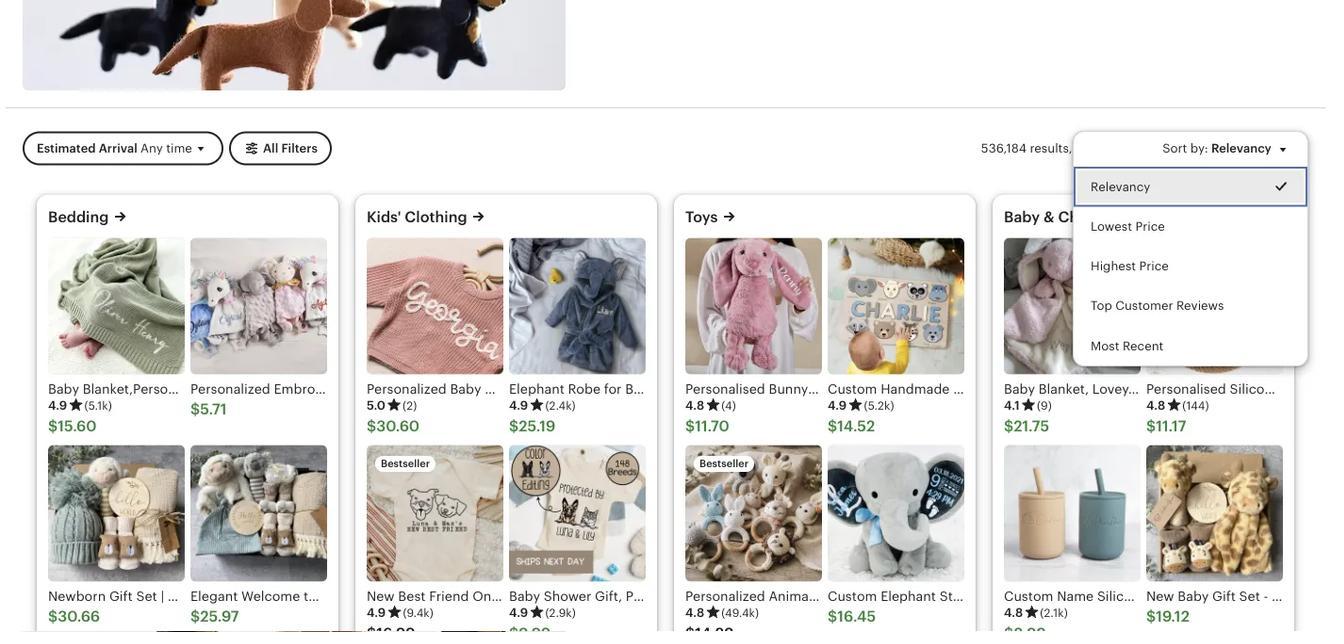 Task type: describe. For each thing, give the bounding box(es) containing it.
elephant robe for baby boys, baby bath robe, baby robe with ears, boy baby bathrobe, elephant baby shower gift, elephant baby robe with name image
[[509, 238, 646, 375]]

&
[[1044, 209, 1055, 226]]

lowest price link
[[1074, 207, 1308, 247]]

baby blanket, lovey, personalized blanket, security blanket, luvster, new baby, 16" animal lovey, baby shower gift image
[[1004, 238, 1141, 375]]

$ for 21.75
[[1004, 418, 1014, 435]]

4.1
[[1004, 399, 1020, 413]]

menu containing relevancy
[[1073, 131, 1309, 367]]

time
[[166, 142, 192, 156]]

custom handmade name puzzle with animals, personalized birthday gift for kids, christmas gifts for toddlers, unique new baby gift, wood toy image
[[828, 238, 965, 375]]

ads
[[1103, 141, 1125, 155]]

top
[[1091, 299, 1113, 313]]

customer
[[1116, 299, 1174, 313]]

personalized animal crochet rattle | baby shower gift | custom wooden baby rattle | crochet rattle toy | newborn gift for christmas image
[[686, 446, 822, 583]]

bedding
[[48, 209, 109, 226]]

top customer reviews link
[[1074, 287, 1308, 326]]

arrival
[[99, 142, 138, 156]]

reviews
[[1177, 299, 1225, 313]]

baby & child care
[[1004, 209, 1135, 226]]

$ 16.45
[[828, 609, 876, 626]]

4.9 left (2.9k)
[[509, 607, 529, 621]]

(2.4k)
[[545, 400, 576, 412]]

filters
[[281, 142, 318, 156]]

$ 15.60
[[48, 418, 97, 435]]

bestseller for $ 30.60
[[381, 459, 430, 470]]

5.71
[[200, 401, 227, 418]]

$ 25.19
[[509, 418, 556, 435]]

bestseller for $ 11.70
[[700, 459, 749, 470]]

clothing
[[405, 209, 468, 226]]

30.60
[[377, 418, 420, 435]]

(9.4k)
[[403, 607, 434, 620]]

$ 19.12
[[1147, 609, 1190, 626]]

$ for 11.70
[[686, 418, 695, 435]]

4.9 left "(9.4k)"
[[367, 607, 386, 621]]

$ for 30.60
[[367, 418, 377, 435]]

$ for 14.52
[[828, 418, 838, 435]]

estimated
[[37, 142, 96, 156]]

price for highest price
[[1140, 260, 1169, 274]]

(49.4k)
[[722, 607, 759, 620]]

personalised bunny rabbit plush toy,custom embroidered bunny rabbit,monogrammed bunny rabbit plush,bunny soft toy,flower girl proposal gift image
[[686, 238, 822, 375]]

16.45
[[838, 609, 876, 626]]

baby
[[1004, 209, 1040, 226]]

$ 11.70
[[686, 418, 730, 435]]

$ for 19.12
[[1147, 609, 1157, 626]]

recent
[[1123, 339, 1164, 353]]

elegant welcome to the world baby gifts - perfect for baby boys and baby girls image
[[191, 446, 327, 583]]

$ 11.17
[[1147, 418, 1187, 435]]

$ for 15.60
[[48, 418, 58, 435]]

any
[[141, 142, 163, 156]]

$ 5.71
[[191, 401, 227, 418]]

with
[[1075, 141, 1100, 155]]

custom elephant stuffed animal - the perfect baby shower and newborn gift, birth announcement, and warm welcome for the new baby image
[[828, 446, 965, 583]]

lowest price
[[1091, 220, 1166, 234]]

most recent
[[1091, 339, 1164, 353]]

top customer reviews
[[1091, 299, 1225, 313]]

bedding link
[[48, 209, 109, 226]]

4.9 for 14.52
[[828, 399, 847, 413]]

$ 21.75
[[1004, 418, 1050, 435]]

baby shower gift, protected by pets onesie®, custom dogs and cats onesie®, personalized baby gift, custom dog and cat breeds, baby gift. image
[[509, 446, 646, 583]]

price for lowest price
[[1136, 220, 1166, 234]]

$ 30.60
[[367, 418, 420, 435]]

4.9 for 15.60
[[48, 399, 67, 413]]

highest price link
[[1074, 247, 1308, 287]]

(4)
[[722, 400, 736, 412]]

15.60
[[58, 418, 97, 435]]

$ 14.52
[[828, 418, 876, 435]]

4.8 for (49.4k)
[[686, 607, 705, 621]]

$ 30.66
[[48, 609, 100, 626]]

$ for 11.17
[[1147, 418, 1157, 435]]

(9)
[[1037, 400, 1052, 412]]

relevancy link
[[1074, 167, 1308, 207]]

care
[[1101, 209, 1135, 226]]

(2)
[[403, 400, 417, 412]]



Task type: vqa. For each thing, say whether or not it's contained in the screenshot.
5.71
yes



Task type: locate. For each thing, give the bounding box(es) containing it.
536,184
[[982, 141, 1027, 155]]

$ for 30.66
[[48, 609, 58, 626]]

(5.1k)
[[84, 400, 112, 412]]

all filters button
[[229, 132, 332, 166]]

kids' clothing
[[367, 209, 468, 226]]

(144)
[[1183, 400, 1210, 412]]

1 horizontal spatial relevancy
[[1212, 141, 1272, 155]]

bestseller down 11.70
[[700, 459, 749, 470]]

(5.2k)
[[864, 400, 895, 412]]

relevancy inside relevancy link
[[1091, 180, 1151, 194]]

most recent link
[[1074, 326, 1308, 366]]

25.19
[[519, 418, 556, 435]]

relevancy right by:
[[1212, 141, 1272, 155]]

0 vertical spatial relevancy
[[1212, 141, 1272, 155]]

toys
[[686, 209, 718, 226]]

highest price
[[1091, 260, 1169, 274]]

new baby gift set - ideal for new baby boys or girls - newborn gift box featuring safari animals - perfect for baby showers, welcoming image
[[1147, 446, 1284, 583]]

$ 25.97
[[191, 609, 239, 626]]

1 bestseller from the left
[[381, 459, 430, 470]]

lowest
[[1091, 220, 1133, 234]]

4.8 for (2.1k)
[[1004, 607, 1024, 621]]

1 vertical spatial relevancy
[[1091, 180, 1151, 194]]

21.75
[[1014, 418, 1050, 435]]

toys link
[[686, 209, 718, 226]]

4.8 for (144)
[[1147, 399, 1166, 413]]

11.17
[[1157, 418, 1187, 435]]

$ for 16.45
[[828, 609, 838, 626]]

highest
[[1091, 260, 1137, 274]]

results,
[[1030, 141, 1073, 155]]

price up top customer reviews
[[1140, 260, 1169, 274]]

0 horizontal spatial relevancy
[[1091, 180, 1151, 194]]

$ for 5.71
[[191, 401, 200, 418]]

4.8 up $ 11.17
[[1147, 399, 1166, 413]]

$ for 25.97
[[191, 609, 200, 626]]

19.12
[[1157, 609, 1190, 626]]

by:
[[1191, 141, 1209, 155]]

25.97
[[200, 609, 239, 626]]

relevancy
[[1212, 141, 1272, 155], [1091, 180, 1151, 194]]

most
[[1091, 339, 1120, 353]]

4.9 up $ 14.52 at the right of page
[[828, 399, 847, 413]]

$
[[191, 401, 200, 418], [48, 418, 58, 435], [367, 418, 377, 435], [509, 418, 519, 435], [686, 418, 695, 435], [828, 418, 838, 435], [1004, 418, 1014, 435], [1147, 418, 1157, 435], [48, 609, 58, 626], [191, 609, 200, 626], [828, 609, 838, 626], [1147, 609, 1157, 626]]

bestseller down 30.60
[[381, 459, 430, 470]]

sort
[[1163, 141, 1188, 155]]

custom name silicone sippy cup with straw for baby 6+ months, no spill, personalized engraved toddler training cup - 7oz image
[[1004, 446, 1141, 583]]

child
[[1059, 209, 1097, 226]]

4.8 left (49.4k)
[[686, 607, 705, 621]]

baby blanket,personalized embroidered name,stroller blanket,newborn baby gift ,soft breathable cotton knit, baby shower gift image
[[48, 238, 185, 375]]

4.9
[[48, 399, 67, 413], [509, 399, 529, 413], [828, 399, 847, 413], [367, 607, 386, 621], [509, 607, 529, 621]]

price right care
[[1136, 220, 1166, 234]]

4.8
[[686, 399, 705, 413], [1147, 399, 1166, 413], [686, 607, 705, 621], [1004, 607, 1024, 621]]

personalized baby sweater: exquisitely handcrafted name & monogram | timeless keepsake for baby image
[[367, 238, 504, 375]]

30.66
[[58, 609, 100, 626]]

all
[[263, 142, 278, 156]]

11.70
[[695, 418, 730, 435]]

$ for 25.19
[[509, 418, 519, 435]]

all filters
[[263, 142, 318, 156]]

personalized embroidered baby shower gifts,personalized baby comforter blankets,custom baby shower gifts,baby gifts for new moms,baby gifts image
[[191, 238, 327, 375]]

estimated arrival any time
[[37, 142, 192, 156]]

14.52
[[838, 418, 876, 435]]

kids'
[[367, 209, 401, 226]]

2 bestseller from the left
[[700, 459, 749, 470]]

0 horizontal spatial bestseller
[[381, 459, 430, 470]]

newborn gift set | baby boy and girl gift | baby gift box for newborns | baby shower present image
[[48, 446, 185, 583]]

4.9 up $ 15.60
[[48, 399, 67, 413]]

(2.9k)
[[545, 607, 576, 620]]

4.9 for 25.19
[[509, 399, 529, 413]]

(2.1k)
[[1041, 607, 1068, 620]]

new best friend onesie®, protected by dog onesie®, personalized dog name onesie®, dog name onesie®, baby shower gift, newborn baby gift image
[[367, 446, 504, 583]]

kids' clothing link
[[367, 209, 468, 226]]

personalised silicone weaning set,custom baby plate,cartoon weaning set for toddler baby kids,feeding set with name,baby shower gift for her image
[[1147, 238, 1284, 375]]

1 horizontal spatial bestseller
[[700, 459, 749, 470]]

sort by: relevancy
[[1163, 141, 1272, 155]]

4.8 left (2.1k)
[[1004, 607, 1024, 621]]

price
[[1136, 220, 1166, 234], [1140, 260, 1169, 274]]

4.8 for (4)
[[686, 399, 705, 413]]

4.9 up $ 25.19
[[509, 399, 529, 413]]

4.8 up $ 11.70
[[686, 399, 705, 413]]

relevancy up care
[[1091, 180, 1151, 194]]

menu
[[1073, 131, 1309, 367]]

baby & child care link
[[1004, 209, 1135, 226]]

536,184 results, with ads
[[982, 141, 1125, 155]]

1 vertical spatial price
[[1140, 260, 1169, 274]]

0 vertical spatial price
[[1136, 220, 1166, 234]]

bestseller
[[381, 459, 430, 470], [700, 459, 749, 470]]

5.0
[[367, 399, 386, 413]]



